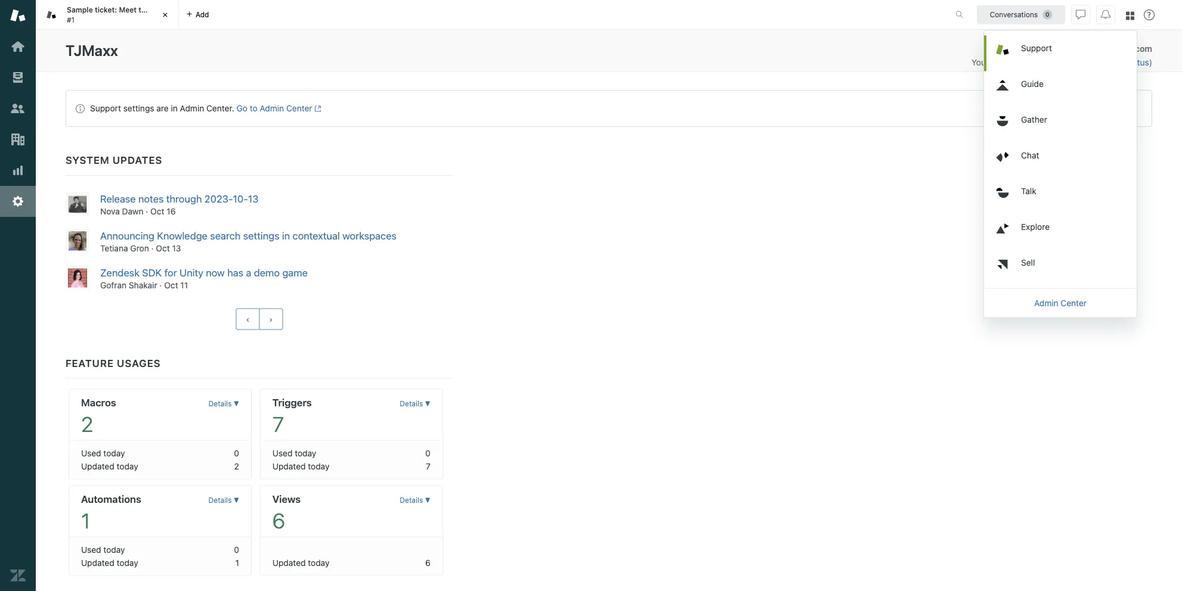 Task type: describe. For each thing, give the bounding box(es) containing it.
1 vertical spatial zendesk
[[100, 267, 140, 279]]

oct for knowledge
[[156, 243, 170, 253]]

in for zendesk
[[1064, 58, 1071, 67]]

0 for 2
[[234, 448, 239, 458]]

2023-
[[204, 193, 233, 205]]

‹ button
[[236, 309, 260, 330]]

updated for 7
[[272, 462, 306, 471]]

nova
[[100, 207, 120, 216]]

updated today for 7
[[272, 462, 330, 471]]

10-
[[233, 193, 248, 205]]

details for 7
[[400, 400, 423, 408]]

details for 6
[[400, 496, 423, 505]]

support settings are in admin center.
[[90, 103, 234, 113]]

0 vertical spatial zendesk
[[991, 58, 1025, 67]]

gron
[[130, 243, 149, 253]]

0 for 7
[[425, 448, 431, 458]]

gofran shakair
[[100, 280, 157, 290]]

1 horizontal spatial admin
[[260, 103, 284, 113]]

announcing
[[100, 230, 154, 242]]

updated for 1
[[81, 558, 114, 568]]

is
[[1027, 58, 1033, 67]]

gather
[[1021, 115, 1047, 124]]

7 inside triggers 7
[[272, 412, 284, 437]]

view status )
[[1106, 58, 1152, 67]]

admin center
[[1034, 298, 1087, 308]]

oct for notes
[[150, 207, 164, 216]]

admin inside "link"
[[1034, 298, 1059, 308]]

get started image
[[10, 39, 26, 54]]

feature usages
[[66, 357, 161, 369]]

hosted
[[1035, 58, 1062, 67]]

tetiana
[[100, 243, 128, 253]]

add
[[196, 10, 209, 19]]

usages
[[117, 357, 161, 369]]

admin center link
[[984, 291, 1137, 315]]

1 horizontal spatial 6
[[425, 558, 431, 568]]

0 for 1
[[234, 545, 239, 555]]

16
[[167, 207, 176, 216]]

system
[[66, 154, 110, 166]]

center inside "link"
[[1061, 298, 1087, 308]]

views image
[[10, 70, 26, 85]]

announcing knowledge search settings in contextual workspaces
[[100, 230, 399, 242]]

triggers 7
[[272, 397, 312, 437]]

macros
[[81, 397, 116, 409]]

explore
[[1021, 222, 1050, 232]]

tjmaxx
[[66, 42, 118, 59]]

search
[[210, 230, 241, 242]]

are
[[156, 103, 169, 113]]

for
[[164, 267, 177, 279]]

your zendesk is hosted in
[[972, 58, 1073, 67]]

oct 16
[[150, 207, 176, 216]]

tetiana gron
[[100, 243, 149, 253]]

updates
[[113, 154, 162, 166]]

updated today for 6
[[272, 558, 330, 568]]

details ▼ for 1
[[209, 496, 239, 505]]

system updates
[[66, 154, 162, 166]]

automations 1
[[81, 493, 141, 533]]

status containing support settings are in admin center.
[[66, 90, 1152, 127]]

tjmaxx7081 .zendesk.com
[[1050, 44, 1152, 54]]

oct for sdk
[[164, 280, 178, 290]]

contextual
[[293, 230, 340, 242]]

details for 2
[[209, 400, 232, 408]]

1 vertical spatial settings
[[243, 230, 279, 242]]

sdk
[[142, 267, 162, 279]]

used for 2
[[81, 448, 101, 458]]

details ▼ for 6
[[400, 496, 431, 505]]

updated today for 2
[[81, 462, 138, 471]]

updated for 2
[[81, 462, 114, 471]]

1 inside automations 1
[[81, 508, 90, 533]]

knowledge
[[157, 230, 207, 242]]

details ▼ for 7
[[400, 400, 431, 408]]

▼ for 7
[[425, 400, 431, 408]]

tabs tab list
[[36, 0, 943, 30]]

sample ticket: meet the ticket #1
[[67, 6, 172, 24]]

chat
[[1021, 150, 1039, 160]]

guide
[[1021, 79, 1044, 89]]

guide link
[[987, 71, 1137, 107]]

1 vertical spatial 7
[[426, 462, 431, 471]]

explore link
[[987, 214, 1137, 250]]

status
[[1126, 58, 1149, 67]]

in inside status
[[171, 103, 178, 113]]

shakair
[[129, 280, 157, 290]]

feature
[[66, 357, 114, 369]]

sell
[[1021, 258, 1035, 268]]

sell link
[[987, 250, 1137, 286]]

in for knowledge
[[282, 230, 290, 242]]

0 horizontal spatial admin
[[180, 103, 204, 113]]

demo
[[254, 267, 280, 279]]

now
[[206, 267, 225, 279]]

nova dawn
[[100, 207, 144, 216]]

0 horizontal spatial 13
[[172, 243, 181, 253]]

▼ for 2
[[234, 400, 239, 408]]

close image
[[159, 9, 171, 21]]

‹
[[246, 314, 250, 324]]

oct 11
[[164, 280, 188, 290]]

used for 1
[[81, 545, 101, 555]]

support link
[[987, 35, 1137, 71]]

center inside status
[[286, 103, 312, 113]]

(opens in a new tab) image
[[312, 105, 322, 112]]

workspaces
[[342, 230, 397, 242]]

details for 1
[[209, 496, 232, 505]]

1 vertical spatial 1
[[235, 558, 239, 568]]

ticket
[[152, 6, 172, 14]]

support for support
[[1021, 43, 1052, 53]]

automations
[[81, 493, 141, 505]]



Task type: locate. For each thing, give the bounding box(es) containing it.
0 vertical spatial in
[[1064, 58, 1071, 67]]

0 vertical spatial oct
[[150, 207, 164, 216]]

add button
[[179, 0, 216, 29]]

center.
[[206, 103, 234, 113]]

updated down automations 1
[[81, 558, 114, 568]]

0 horizontal spatial settings
[[123, 103, 154, 113]]

go to admin center
[[237, 103, 312, 113]]

status
[[66, 90, 1152, 127]]

1 vertical spatial 2
[[234, 462, 239, 471]]

dawn
[[122, 207, 144, 216]]

oct down knowledge at the left top
[[156, 243, 170, 253]]

zendesk products image
[[1126, 12, 1135, 20]]

0 vertical spatial settings
[[123, 103, 154, 113]]

1 horizontal spatial 13
[[248, 193, 259, 205]]

view status link
[[1106, 58, 1149, 67]]

zendesk up gofran
[[100, 267, 140, 279]]

triggers
[[272, 397, 312, 409]]

conversations button
[[977, 5, 1065, 24]]

updated
[[81, 462, 114, 471], [272, 462, 306, 471], [81, 558, 114, 568], [272, 558, 306, 568]]

zendesk sdk for unity now has a demo game
[[100, 267, 308, 279]]

details
[[209, 400, 232, 408], [400, 400, 423, 408], [209, 496, 232, 505], [400, 496, 423, 505]]

7
[[272, 412, 284, 437], [426, 462, 431, 471]]

updated today for 1
[[81, 558, 138, 568]]

in right are
[[171, 103, 178, 113]]

1 horizontal spatial support
[[1021, 43, 1052, 53]]

0 horizontal spatial support
[[90, 103, 121, 113]]

used today down macros 2
[[81, 448, 125, 458]]

0 vertical spatial 7
[[272, 412, 284, 437]]

go to admin center link
[[237, 103, 322, 113]]

views 6
[[272, 493, 301, 533]]

0 vertical spatial support
[[1021, 43, 1052, 53]]

0 horizontal spatial 7
[[272, 412, 284, 437]]

2 horizontal spatial admin
[[1034, 298, 1059, 308]]

#1
[[67, 16, 75, 24]]

oct left 16
[[150, 207, 164, 216]]

zendesk left is
[[991, 58, 1025, 67]]

in down "tjmaxx7081"
[[1064, 58, 1071, 67]]

zendesk image
[[10, 568, 26, 584]]

view
[[1106, 58, 1123, 67]]

1 horizontal spatial center
[[1061, 298, 1087, 308]]

11
[[180, 280, 188, 290]]

2 inside macros 2
[[81, 412, 93, 437]]

admin right to at left top
[[260, 103, 284, 113]]

oct
[[150, 207, 164, 216], [156, 243, 170, 253], [164, 280, 178, 290]]

1 horizontal spatial 2
[[234, 462, 239, 471]]

zendesk support image
[[10, 8, 26, 23]]

chat link
[[987, 143, 1137, 179]]

a
[[246, 267, 251, 279]]

updated for 6
[[272, 558, 306, 568]]

admin image
[[10, 194, 26, 209]]

used down macros 2
[[81, 448, 101, 458]]

to
[[250, 103, 258, 113]]

updated today down automations 1
[[81, 558, 138, 568]]

0 vertical spatial 2
[[81, 412, 93, 437]]

in left contextual in the left top of the page
[[282, 230, 290, 242]]

used down automations 1
[[81, 545, 101, 555]]

release
[[100, 193, 136, 205]]

1 horizontal spatial 1
[[235, 558, 239, 568]]

0 horizontal spatial 1
[[81, 508, 90, 533]]

1 horizontal spatial 7
[[426, 462, 431, 471]]

used for 7
[[272, 448, 293, 458]]

talk
[[1021, 186, 1037, 196]]

updated today up automations
[[81, 462, 138, 471]]

1
[[81, 508, 90, 533], [235, 558, 239, 568]]

13 down knowledge at the left top
[[172, 243, 181, 253]]

1 vertical spatial oct
[[156, 243, 170, 253]]

conversations
[[990, 10, 1038, 19]]

13 right 2023-
[[248, 193, 259, 205]]

0 vertical spatial 13
[[248, 193, 259, 205]]

▼
[[234, 400, 239, 408], [425, 400, 431, 408], [234, 496, 239, 505], [425, 496, 431, 505]]

13
[[248, 193, 259, 205], [172, 243, 181, 253]]

)
[[1149, 58, 1152, 67]]

tjmaxx7081
[[1050, 44, 1096, 54]]

.zendesk.com
[[1096, 44, 1152, 54]]

settings
[[123, 103, 154, 113], [243, 230, 279, 242]]

oct down for
[[164, 280, 178, 290]]

used today for 2
[[81, 448, 125, 458]]

6
[[272, 508, 285, 533], [425, 558, 431, 568]]

sample
[[67, 6, 93, 14]]

0 horizontal spatial zendesk
[[100, 267, 140, 279]]

1 horizontal spatial settings
[[243, 230, 279, 242]]

updated down views 6
[[272, 558, 306, 568]]

updated today up views
[[272, 462, 330, 471]]

6 inside views 6
[[272, 508, 285, 533]]

0 vertical spatial 1
[[81, 508, 90, 533]]

tab containing sample ticket: meet the ticket
[[36, 0, 179, 30]]

settings left are
[[123, 103, 154, 113]]

1 vertical spatial 13
[[172, 243, 181, 253]]

zendesk
[[991, 58, 1025, 67], [100, 267, 140, 279]]

unity
[[180, 267, 203, 279]]

used today
[[81, 448, 125, 458], [272, 448, 316, 458], [81, 545, 125, 555]]

today
[[103, 448, 125, 458], [295, 448, 316, 458], [117, 462, 138, 471], [308, 462, 330, 471], [103, 545, 125, 555], [117, 558, 138, 568], [308, 558, 330, 568]]

used today down automations 1
[[81, 545, 125, 555]]

updated today down views 6
[[272, 558, 330, 568]]

support
[[1021, 43, 1052, 53], [90, 103, 121, 113]]

0 horizontal spatial 2
[[81, 412, 93, 437]]

updated up automations
[[81, 462, 114, 471]]

tab
[[36, 0, 179, 30]]

›
[[269, 314, 273, 324]]

0
[[234, 448, 239, 458], [425, 448, 431, 458], [234, 545, 239, 555]]

1 horizontal spatial in
[[282, 230, 290, 242]]

go
[[237, 103, 248, 113]]

0 horizontal spatial in
[[171, 103, 178, 113]]

support for support settings are in admin center.
[[90, 103, 121, 113]]

2 vertical spatial in
[[282, 230, 290, 242]]

center down sell link
[[1061, 298, 1087, 308]]

meet
[[119, 6, 137, 14]]

1 horizontal spatial zendesk
[[991, 58, 1025, 67]]

organizations image
[[10, 132, 26, 147]]

oct 13
[[156, 243, 181, 253]]

center right to at left top
[[286, 103, 312, 113]]

1 vertical spatial support
[[90, 103, 121, 113]]

0 horizontal spatial center
[[286, 103, 312, 113]]

2
[[81, 412, 93, 437], [234, 462, 239, 471]]

used down triggers 7
[[272, 448, 293, 458]]

details ▼
[[209, 400, 239, 408], [400, 400, 431, 408], [209, 496, 239, 505], [400, 496, 431, 505]]

gather link
[[987, 107, 1137, 143]]

used today down triggers 7
[[272, 448, 316, 458]]

settings inside status
[[123, 103, 154, 113]]

1 vertical spatial in
[[171, 103, 178, 113]]

support up "system updates"
[[90, 103, 121, 113]]

through
[[166, 193, 202, 205]]

▼ for 1
[[234, 496, 239, 505]]

main element
[[0, 0, 36, 592]]

updated up views
[[272, 462, 306, 471]]

has
[[227, 267, 243, 279]]

updated today
[[81, 462, 138, 471], [272, 462, 330, 471], [81, 558, 138, 568], [272, 558, 330, 568]]

the
[[139, 6, 150, 14]]

› button
[[259, 309, 283, 330]]

admin
[[180, 103, 204, 113], [260, 103, 284, 113], [1034, 298, 1059, 308]]

talk link
[[987, 179, 1137, 214]]

used today for 1
[[81, 545, 125, 555]]

gofran
[[100, 280, 127, 290]]

views
[[272, 493, 301, 505]]

2 vertical spatial oct
[[164, 280, 178, 290]]

center
[[286, 103, 312, 113], [1061, 298, 1087, 308]]

button displays agent's chat status as invisible. image
[[1076, 10, 1086, 19]]

release notes through 2023-10-13
[[100, 193, 259, 205]]

1 vertical spatial 6
[[425, 558, 431, 568]]

notes
[[138, 193, 164, 205]]

admin left center.
[[180, 103, 204, 113]]

0 vertical spatial center
[[286, 103, 312, 113]]

0 vertical spatial 6
[[272, 508, 285, 533]]

get help image
[[1144, 10, 1155, 20]]

game
[[282, 267, 308, 279]]

customers image
[[10, 101, 26, 116]]

settings right search
[[243, 230, 279, 242]]

used today for 7
[[272, 448, 316, 458]]

▼ for 6
[[425, 496, 431, 505]]

details ▼ for 2
[[209, 400, 239, 408]]

used
[[81, 448, 101, 458], [272, 448, 293, 458], [81, 545, 101, 555]]

ticket:
[[95, 6, 117, 14]]

notifications image
[[1101, 10, 1111, 19]]

support up is
[[1021, 43, 1052, 53]]

admin down sell link
[[1034, 298, 1059, 308]]

reporting image
[[10, 163, 26, 178]]

in
[[1064, 58, 1071, 67], [171, 103, 178, 113], [282, 230, 290, 242]]

0 horizontal spatial 6
[[272, 508, 285, 533]]

1 vertical spatial center
[[1061, 298, 1087, 308]]

2 horizontal spatial in
[[1064, 58, 1071, 67]]

macros 2
[[81, 397, 116, 437]]

your
[[972, 58, 989, 67]]



Task type: vqa. For each thing, say whether or not it's contained in the screenshot.
13
yes



